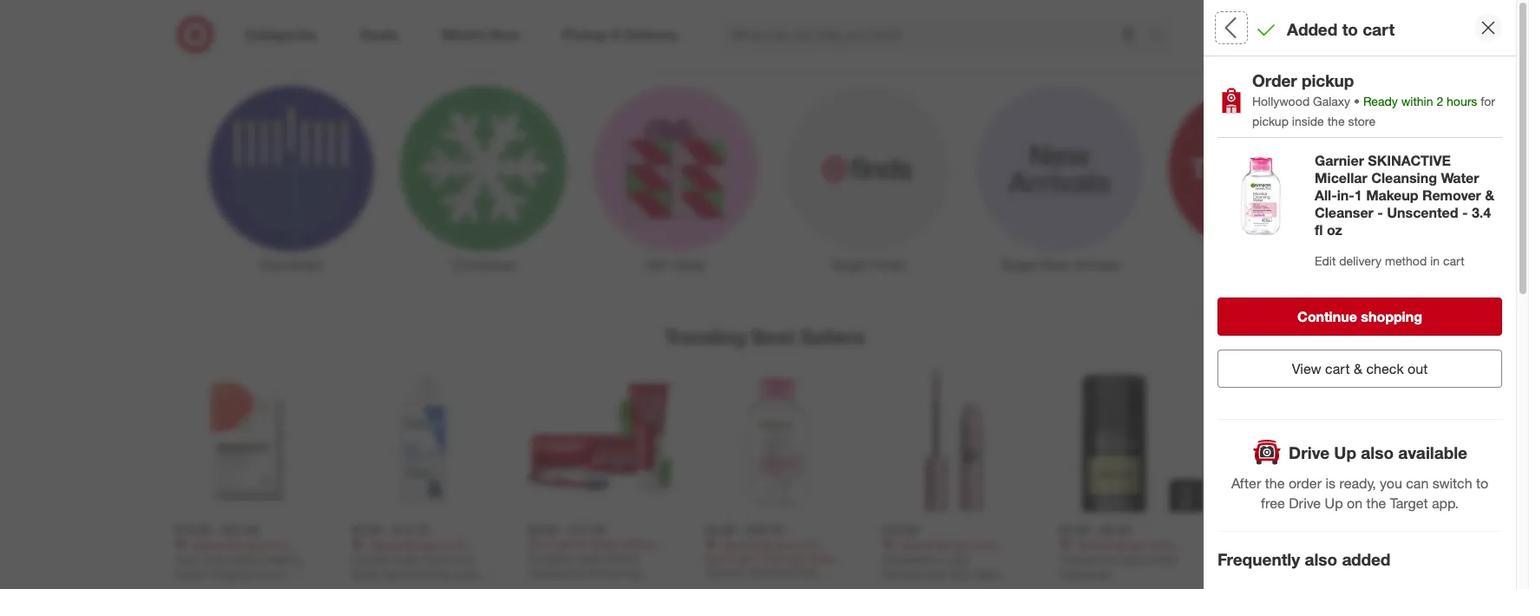 Task type: describe. For each thing, give the bounding box(es) containing it.
method
[[1385, 254, 1427, 269]]

3.4 inside "garnier skinactive micellar cleansing water all-in-1 makeup remover & cleanser - unscented - 3.4 fl oz"
[[1472, 204, 1491, 222]]

0 vertical spatial inside
[[1292, 113, 1324, 128]]

gift ideas
[[645, 256, 706, 273]]

to inside cerave daily face and body moisturizing lotion for normal to dry skin
[[412, 582, 423, 589]]

edit
[[1315, 254, 1336, 269]]

delivery
[[1340, 254, 1382, 269]]

garnier skinactive micellar cleansing water all-in-1 makeup remover & cleanser link
[[1371, 70, 1502, 174]]

shipping get it by fri, dec 8
[[1423, 357, 1481, 404]]

1 horizontal spatial 2
[[1302, 478, 1309, 496]]

remover for garnier skinactive micellar cleansing water all-in-1 makeup remover & cleanser garnier
[[1427, 140, 1486, 157]]

tresemme extra hold hairspray
[[1060, 552, 1176, 582]]

size 3.4 fl oz
[[1218, 234, 1302, 252]]

ready inside dialog
[[1363, 94, 1398, 108]]

frequently also added
[[1218, 550, 1391, 569]]

$14.79
[[393, 523, 429, 538]]

shopping
[[1361, 308, 1423, 326]]

acne inside hero cosmetics mighty patch original acne pimple patches
[[254, 567, 282, 582]]

what's
[[716, 38, 793, 69]]

hollywood inside pick up at hollywood galaxy check other stores
[[1288, 431, 1357, 449]]

lash
[[945, 552, 971, 567]]

hero cosmetics mighty patch invisible + acne pimple patches - 24ct
[[1237, 552, 1365, 589]]

1 vertical spatial pickup
[[1252, 113, 1289, 128]]

finds
[[872, 256, 905, 273]]

13.5
[[1311, 274, 1338, 291]]

for inside cerave daily face and body moisturizing lotion for normal to dry skin
[[352, 582, 366, 589]]

- inside $2.69 - $17.29 link
[[562, 523, 567, 538]]

within inside dialog
[[1401, 94, 1433, 108]]

cleanser for -
[[1315, 204, 1374, 222]]

delivery not available
[[1327, 357, 1387, 390]]

0 horizontal spatial 3.4
[[1231, 274, 1250, 291]]

and
[[453, 552, 473, 567]]

•
[[1354, 94, 1360, 108]]

1 vertical spatial also
[[1305, 550, 1338, 569]]

now
[[974, 38, 1024, 69]]

0 vertical spatial pickup
[[1302, 70, 1354, 90]]

mighty for acne
[[266, 552, 303, 567]]

search
[[1141, 27, 1182, 45]]

$5.99
[[352, 523, 381, 538]]

pickup ready within 2 hours
[[1229, 357, 1289, 404]]

body
[[352, 567, 380, 582]]

- inside $4.99 - $20.49 link
[[739, 523, 744, 538]]

garnier skinactive micellar cleansing water all-in-1 makeup remover & cleanser - unscented - 3.4 fl oz image
[[1218, 152, 1305, 239]]

fl for 23.7 fl oz
[[1428, 274, 1435, 291]]

hollywood galaxy • ready within 2 hours
[[1252, 94, 1481, 108]]

unscented
[[1387, 204, 1459, 222]]

sensational
[[883, 567, 946, 582]]

added
[[1342, 550, 1391, 569]]

1 vertical spatial 3.4
[[1251, 234, 1270, 252]]

garnier for garnier skinactive micellar cleansing water all-in-1 makeup remover & cleanser - unscented - 3.4 fl oz
[[1315, 152, 1364, 170]]

ready,
[[1340, 475, 1376, 493]]

hollywood inside dialog
[[1252, 94, 1310, 108]]

- left $21.99
[[214, 523, 219, 538]]

free
[[1261, 495, 1285, 512]]

skinactive for -
[[1368, 152, 1451, 170]]

extra
[[1119, 552, 1147, 567]]

for inside choose options dialog
[[1352, 478, 1369, 496]]

mighty for +
[[1328, 552, 1365, 567]]

hollywood galaxy button
[[1288, 431, 1406, 450]]

right
[[911, 38, 967, 69]]

face
[[423, 552, 449, 567]]

oz up 3.4 fl oz link
[[1286, 234, 1302, 252]]

within inside pickup ready within 2 hours
[[1262, 377, 1289, 390]]

1 for -
[[1355, 187, 1363, 204]]

hairspray
[[1060, 567, 1111, 582]]

it
[[1443, 377, 1449, 390]]

$20.49
[[747, 523, 783, 538]]

2 vertical spatial ready
[[1218, 478, 1257, 496]]

in- for -
[[1337, 187, 1355, 204]]

cerave
[[352, 552, 390, 567]]

cosmetics for invisible
[[1267, 552, 1325, 567]]

$4.99 - $8.49
[[1060, 523, 1131, 538]]

stores
[[1289, 453, 1322, 468]]

check
[[1219, 453, 1254, 468]]

patch for invisible
[[1237, 567, 1268, 582]]

drive up also available
[[1289, 442, 1468, 462]]

1 for garnier
[[1452, 122, 1460, 140]]

target for target finds
[[830, 256, 868, 273]]

$8.49
[[1101, 523, 1131, 538]]

you
[[1380, 475, 1402, 493]]

oz inside "garnier skinactive micellar cleansing water all-in-1 makeup remover & cleanser - unscented - 3.4 fl oz"
[[1327, 222, 1343, 239]]

2 vertical spatial hours
[[1313, 478, 1348, 496]]

can
[[1406, 475, 1429, 493]]

3.4 fl oz
[[1231, 274, 1281, 291]]

$17.29
[[570, 523, 606, 538]]

$2.69
[[529, 523, 558, 538]]

hold
[[1151, 552, 1176, 567]]

ready within 2 hours
[[1218, 478, 1348, 496]]

- inside "hero cosmetics mighty patch invisible + acne pimple patches - 24ct"
[[1325, 582, 1329, 589]]

after the order is ready, you can switch to free drive up on the target app.
[[1232, 475, 1489, 512]]

0 vertical spatial up
[[1334, 442, 1357, 462]]

1 drive from the top
[[1289, 442, 1330, 462]]

makeup for garnier
[[1371, 140, 1423, 157]]

makeup for -
[[1366, 187, 1419, 204]]

check other stores button
[[1218, 451, 1323, 470]]

2 horizontal spatial cart
[[1443, 254, 1465, 269]]

patch for original
[[174, 567, 206, 582]]

continue shopping
[[1298, 308, 1423, 326]]

going
[[800, 38, 867, 69]]

up
[[1250, 431, 1267, 449]]

2 horizontal spatial for
[[1481, 94, 1495, 108]]

moisturizing
[[384, 567, 450, 582]]

0 vertical spatial cart
[[1363, 19, 1395, 39]]

23.7
[[1397, 274, 1424, 291]]

pick up at hollywood galaxy check other stores
[[1218, 431, 1406, 468]]

explore more of what's going on right now
[[519, 38, 1024, 69]]

search button
[[1141, 16, 1182, 57]]

hours inside pickup ready within 2 hours
[[1238, 391, 1264, 404]]

store inside choose options dialog
[[1218, 498, 1249, 515]]

gift
[[645, 256, 668, 273]]

patches inside hero cosmetics mighty patch original acne pimple patches
[[215, 582, 259, 589]]

order
[[1252, 70, 1297, 90]]

christmas link
[[387, 82, 580, 275]]

oz for 3.4 fl oz
[[1266, 274, 1281, 291]]

23.7 fl oz
[[1397, 274, 1453, 291]]

view cart & check out link
[[1218, 350, 1502, 388]]

0 vertical spatial on
[[874, 38, 904, 69]]

0 vertical spatial 2
[[1437, 94, 1444, 108]]

1 horizontal spatial store
[[1348, 113, 1376, 128]]

$10.99 for $10.99 - $21.99
[[174, 523, 211, 538]]

on inside after the order is ready, you can switch to free drive up on the target app.
[[1347, 495, 1363, 512]]

delivery
[[1327, 357, 1381, 375]]

maybelline lash sensational sky high lengthening mascara
[[883, 552, 1008, 589]]

in- for garnier
[[1435, 122, 1452, 140]]

check
[[1367, 361, 1404, 378]]

What can we help you find? suggestions appear below search field
[[720, 16, 1153, 54]]

edit delivery method in cart
[[1315, 254, 1465, 269]]

garnier for garnier skinactive micellar cleansing water all-in-1 makeup remover & cleanser garnier
[[1371, 70, 1420, 88]]

+
[[1319, 567, 1326, 582]]

available inside delivery not available
[[1347, 377, 1387, 390]]

after
[[1232, 475, 1261, 493]]

cerave daily face and body moisturizing lotion for normal to dry skin
[[352, 552, 487, 589]]

& for garnier skinactive micellar cleansing water all-in-1 makeup remover & cleanser - unscented - 3.4 fl oz
[[1485, 187, 1495, 204]]

explore
[[519, 38, 609, 69]]

the down hollywood galaxy • ready within 2 hours
[[1328, 113, 1345, 128]]



Task type: locate. For each thing, give the bounding box(es) containing it.
1 horizontal spatial target
[[1000, 256, 1038, 273]]

1 horizontal spatial all-
[[1413, 122, 1435, 140]]

1 hero from the left
[[174, 552, 201, 567]]

2 vertical spatial garnier
[[1371, 175, 1405, 188]]

pickup up •
[[1302, 70, 1354, 90]]

makeup up edit delivery method in cart
[[1366, 187, 1419, 204]]

up inside after the order is ready, you can switch to free drive up on the target app.
[[1325, 495, 1343, 512]]

cosmetics for original
[[204, 552, 262, 567]]

cleansing inside "garnier skinactive micellar cleansing water all-in-1 makeup remover & cleanser - unscented - 3.4 fl oz"
[[1372, 170, 1437, 187]]

all- right garnier skinactive micellar cleansing water all-in-1 makeup remover & cleanser - unscented - 3.4 fl oz "image" in the top right of the page
[[1315, 187, 1337, 204]]

pickup inside choose options dialog
[[1372, 478, 1414, 496]]

$12.69
[[883, 523, 919, 538]]

0 vertical spatial cleansing
[[1427, 105, 1493, 122]]

oz down size 3.4 fl oz
[[1266, 274, 1281, 291]]

on down the ready,
[[1347, 495, 1363, 512]]

oz for 23.7 fl oz
[[1439, 274, 1453, 291]]

makeup inside the garnier skinactive micellar cleansing water all-in-1 makeup remover & cleanser garnier
[[1371, 140, 1423, 157]]

micellar for garnier skinactive micellar cleansing water all-in-1 makeup remover & cleanser garnier
[[1371, 105, 1423, 122]]

cleansing
[[1427, 105, 1493, 122], [1372, 170, 1437, 187]]

2 hero from the left
[[1237, 552, 1263, 567]]

1 horizontal spatial for
[[1352, 478, 1369, 496]]

0 horizontal spatial in-
[[1337, 187, 1355, 204]]

garnier skinactive micellar cleansing water all-in-1 makeup remover & cleanser image inside choose options dialog
[[1218, 70, 1357, 209]]

the up the 'free'
[[1265, 475, 1285, 493]]

1 vertical spatial galaxy
[[1361, 431, 1406, 449]]

2 inside pickup ready within 2 hours
[[1229, 391, 1235, 404]]

in- up "garnier skinactive micellar cleansing water all-in-1 makeup remover & cleanser - unscented - 3.4 fl oz"
[[1435, 122, 1452, 140]]

available down delivery
[[1347, 377, 1387, 390]]

0 vertical spatial all-
[[1413, 122, 1435, 140]]

within right •
[[1401, 94, 1433, 108]]

garnier skinactive micellar cleansing water all-in-1 makeup remover & cleanser garnier
[[1371, 70, 1499, 188]]

group
[[1216, 233, 1502, 309]]

hero inside hero cosmetics mighty patch original acne pimple patches
[[174, 552, 201, 567]]

original
[[209, 567, 251, 582]]

$4.99 for $4.99
[[1371, 201, 1404, 218]]

cosmetics
[[204, 552, 262, 567], [1267, 552, 1325, 567]]

store down hollywood galaxy • ready within 2 hours
[[1348, 113, 1376, 128]]

in-
[[1435, 122, 1452, 140], [1337, 187, 1355, 204]]

up up the ready,
[[1334, 442, 1357, 462]]

pickup down drive up also available
[[1372, 478, 1414, 496]]

2 $10.99 from the left
[[1237, 523, 1273, 538]]

&
[[1489, 140, 1499, 157], [1485, 187, 1495, 204], [1354, 361, 1363, 378]]

fri,
[[1466, 377, 1480, 390]]

1 horizontal spatial $4.99
[[1060, 523, 1089, 538]]

drive inside after the order is ready, you can switch to free drive up on the target app.
[[1289, 495, 1321, 512]]

2 horizontal spatial target
[[1390, 495, 1428, 512]]

other
[[1257, 453, 1285, 468]]

1 horizontal spatial acne
[[1329, 567, 1357, 582]]

1 $10.99 from the left
[[174, 523, 211, 538]]

invisible
[[1271, 567, 1315, 582]]

2 right •
[[1437, 94, 1444, 108]]

pimple down original
[[174, 582, 212, 589]]

garnier down •
[[1315, 152, 1364, 170]]

1 horizontal spatial 3.4
[[1251, 234, 1270, 252]]

1 vertical spatial garnier
[[1315, 152, 1364, 170]]

patches inside "hero cosmetics mighty patch invisible + acne pimple patches - 24ct"
[[1277, 582, 1321, 589]]

makeup down hollywood galaxy • ready within 2 hours
[[1371, 140, 1423, 157]]

$2.69 - $17.29
[[529, 523, 606, 538]]

2 mighty from the left
[[1328, 552, 1365, 567]]

water inside "garnier skinactive micellar cleansing water all-in-1 makeup remover & cleanser - unscented - 3.4 fl oz"
[[1441, 170, 1479, 187]]

1 patches from the left
[[215, 582, 259, 589]]

drive up order
[[1289, 442, 1330, 462]]

choose
[[1218, 15, 1291, 40]]

target for target new arrivals
[[1000, 256, 1038, 273]]

new
[[1042, 256, 1070, 273]]

sky
[[950, 567, 970, 582]]

water for garnier skinactive micellar cleansing water all-in-1 makeup remover & cleanser - unscented - 3.4 fl oz
[[1441, 170, 1479, 187]]

1 up delivery
[[1355, 187, 1363, 204]]

continue
[[1298, 308, 1357, 326]]

2 drive from the top
[[1289, 495, 1321, 512]]

& inside the garnier skinactive micellar cleansing water all-in-1 makeup remover & cleanser garnier
[[1489, 140, 1499, 157]]

garnier skinactive micellar cleansing water all-in-1 makeup remover & cleanser - unscented - 3.4 fl oz
[[1315, 152, 1495, 239]]

remover inside the garnier skinactive micellar cleansing water all-in-1 makeup remover & cleanser garnier
[[1427, 140, 1486, 157]]

0 horizontal spatial store
[[1218, 498, 1249, 515]]

1 horizontal spatial in-
[[1435, 122, 1452, 140]]

micellar for garnier skinactive micellar cleansing water all-in-1 makeup remover & cleanser - unscented - 3.4 fl oz
[[1315, 170, 1368, 187]]

to down moisturizing
[[412, 582, 423, 589]]

0 horizontal spatial inside
[[1292, 113, 1324, 128]]

pimple inside hero cosmetics mighty patch original acne pimple patches
[[174, 582, 212, 589]]

arrivals
[[1074, 256, 1120, 273]]

1 vertical spatial cleanser
[[1315, 204, 1374, 222]]

2 vertical spatial within
[[1261, 478, 1298, 496]]

1 horizontal spatial inside
[[1418, 478, 1455, 496]]

order
[[1289, 475, 1322, 493]]

1 cosmetics from the left
[[204, 552, 262, 567]]

3.4
[[1472, 204, 1491, 222], [1251, 234, 1270, 252], [1231, 274, 1250, 291]]

oz up edit
[[1327, 222, 1343, 239]]

0 horizontal spatial on
[[874, 38, 904, 69]]

- right $2.69
[[562, 523, 567, 538]]

switch
[[1433, 475, 1473, 493]]

cleanser inside "garnier skinactive micellar cleansing water all-in-1 makeup remover & cleanser - unscented - 3.4 fl oz"
[[1315, 204, 1374, 222]]

water for garnier skinactive micellar cleansing water all-in-1 makeup remover & cleanser garnier
[[1371, 122, 1409, 140]]

remover for garnier skinactive micellar cleansing water all-in-1 makeup remover & cleanser - unscented - 3.4 fl oz
[[1423, 187, 1481, 204]]

the inside choose options dialog
[[1458, 478, 1478, 496]]

ready down pickup
[[1229, 377, 1259, 390]]

0 horizontal spatial target
[[830, 256, 868, 273]]

2 horizontal spatial to
[[1476, 475, 1489, 493]]

1 acne from the left
[[254, 567, 282, 582]]

more
[[616, 38, 678, 69]]

2 patch from the left
[[1237, 567, 1268, 582]]

1 horizontal spatial galaxy
[[1361, 431, 1406, 449]]

hero down the 'free'
[[1237, 552, 1263, 567]]

view cart & check out
[[1292, 361, 1428, 378]]

1 horizontal spatial to
[[1342, 19, 1358, 39]]

0 horizontal spatial for
[[352, 582, 366, 589]]

within down check other stores button
[[1261, 478, 1298, 496]]

1 horizontal spatial available
[[1399, 442, 1468, 462]]

hero for hero cosmetics mighty patch invisible + acne pimple patches - 24ct
[[1237, 552, 1263, 567]]

hero down $10.99 - $21.99
[[174, 552, 201, 567]]

hero cosmetics mighty patch original acne pimple patches image
[[174, 370, 317, 512], [174, 370, 317, 512]]

0 horizontal spatial mighty
[[266, 552, 303, 567]]

0 vertical spatial 1
[[1452, 122, 1460, 140]]

1 inside "garnier skinactive micellar cleansing water all-in-1 makeup remover & cleanser - unscented - 3.4 fl oz"
[[1355, 187, 1363, 204]]

2 cosmetics from the left
[[1267, 552, 1325, 567]]

to right switch at the bottom
[[1476, 475, 1489, 493]]

target left finds
[[830, 256, 868, 273]]

all- for garnier
[[1413, 122, 1435, 140]]

daily
[[393, 552, 420, 567]]

in- up delivery
[[1337, 187, 1355, 204]]

0 vertical spatial to
[[1342, 19, 1358, 39]]

acne right original
[[254, 567, 282, 582]]

1 horizontal spatial patches
[[1277, 582, 1321, 589]]

0 vertical spatial for
[[1481, 94, 1495, 108]]

hero for hero cosmetics mighty patch original acne pimple patches
[[174, 552, 201, 567]]

cleanser inside the garnier skinactive micellar cleansing water all-in-1 makeup remover & cleanser garnier
[[1371, 157, 1429, 174]]

patch inside hero cosmetics mighty patch original acne pimple patches
[[174, 567, 206, 582]]

1 horizontal spatial water
[[1441, 170, 1479, 187]]

inside right you
[[1418, 478, 1455, 496]]

hero cosmetics mighty patch invisible + acne pimple patches - 24ct image
[[1237, 370, 1379, 512], [1237, 370, 1379, 512]]

patch inside "hero cosmetics mighty patch invisible + acne pimple patches - 24ct"
[[1237, 567, 1268, 582]]

pimple down 'frequently'
[[1237, 582, 1274, 589]]

$10.99 for $10.99
[[1237, 523, 1273, 538]]

patches down original
[[215, 582, 259, 589]]

3.4 down size
[[1231, 274, 1250, 291]]

5
[[1343, 18, 1348, 29]]

3.4 right unscented
[[1472, 204, 1491, 222]]

trending best sellers
[[664, 324, 865, 349]]

fl for 3.4 fl oz
[[1254, 274, 1262, 291]]

water down hollywood galaxy • ready within 2 hours
[[1371, 122, 1409, 140]]

up down is
[[1325, 495, 1343, 512]]

garnier inside "garnier skinactive micellar cleansing water all-in-1 makeup remover & cleanser - unscented - 3.4 fl oz"
[[1315, 152, 1364, 170]]

cosmetics inside "hero cosmetics mighty patch invisible + acne pimple patches - 24ct"
[[1267, 552, 1325, 567]]

1 patch from the left
[[174, 567, 206, 582]]

$4.99
[[1371, 201, 1404, 218], [706, 523, 735, 538], [1060, 523, 1089, 538]]

1 vertical spatial makeup
[[1366, 187, 1419, 204]]

target finds link
[[772, 82, 964, 275]]

not
[[1327, 377, 1344, 390]]

colgate optic white advanced whitening toothpaste with fluoride, 2% hydrogen peroxide - sparkling white - 3.2oz image
[[529, 370, 671, 512], [529, 370, 671, 512]]

1 vertical spatial &
[[1485, 187, 1495, 204]]

patches down invisible
[[1277, 582, 1321, 589]]

1 vertical spatial hollywood
[[1288, 431, 1357, 449]]

also up "24ct"
[[1305, 550, 1338, 569]]

fl up edit
[[1315, 222, 1323, 239]]

0 horizontal spatial cart
[[1325, 361, 1350, 378]]

choose options dialog
[[1204, 0, 1529, 589]]

0 horizontal spatial available
[[1347, 377, 1387, 390]]

hanukkah
[[260, 256, 323, 273]]

skinactive right •
[[1371, 88, 1454, 105]]

23.7 fl oz link
[[1386, 264, 1465, 302]]

2 horizontal spatial 3.4
[[1472, 204, 1491, 222]]

fl up '3.4 fl oz'
[[1274, 234, 1282, 252]]

cleansing for -
[[1372, 170, 1437, 187]]

shipping
[[1423, 357, 1481, 374]]

added to cart
[[1287, 19, 1395, 39]]

target new arrivals
[[1000, 256, 1120, 273]]

$10.99 left $21.99
[[174, 523, 211, 538]]

1 horizontal spatial hours
[[1313, 478, 1348, 496]]

$4.99 - $20.49
[[706, 523, 783, 538]]

$4.99 up tresemme
[[1060, 523, 1089, 538]]

1 pimple from the left
[[174, 582, 212, 589]]

2 vertical spatial &
[[1354, 361, 1363, 378]]

galaxy inside dialog
[[1313, 94, 1351, 108]]

view
[[1292, 361, 1322, 378]]

cosmetics up original
[[204, 552, 262, 567]]

hanukkah link
[[195, 82, 387, 275]]

$4.99 - $20.49 link
[[706, 370, 848, 580]]

$21.99
[[222, 523, 259, 538]]

mighty inside "hero cosmetics mighty patch invisible + acne pimple patches - 24ct"
[[1328, 552, 1365, 567]]

target left new
[[1000, 256, 1038, 273]]

group containing size
[[1216, 233, 1502, 309]]

1 vertical spatial ready
[[1229, 377, 1259, 390]]

sellers
[[800, 324, 865, 349]]

all- inside "garnier skinactive micellar cleansing water all-in-1 makeup remover & cleanser - unscented - 3.4 fl oz"
[[1315, 187, 1337, 204]]

1 up "garnier skinactive micellar cleansing water all-in-1 makeup remover & cleanser - unscented - 3.4 fl oz"
[[1452, 122, 1460, 140]]

inside inside choose options dialog
[[1418, 478, 1455, 496]]

0 vertical spatial in-
[[1435, 122, 1452, 140]]

cleanser for garnier
[[1371, 157, 1429, 174]]

2 left is
[[1302, 478, 1309, 496]]

0 horizontal spatial patches
[[215, 582, 259, 589]]

0 vertical spatial also
[[1361, 442, 1394, 462]]

0 vertical spatial remover
[[1427, 140, 1486, 157]]

is
[[1326, 475, 1336, 493]]

pickup down order
[[1252, 113, 1289, 128]]

in- inside "garnier skinactive micellar cleansing water all-in-1 makeup remover & cleanser - unscented - 3.4 fl oz"
[[1337, 187, 1355, 204]]

$4.99 for $4.99 - $8.49
[[1060, 523, 1089, 538]]

maybelline
[[883, 552, 941, 567]]

at
[[1271, 431, 1284, 449]]

2 pimple from the left
[[1237, 582, 1274, 589]]

- right $5.99
[[384, 523, 389, 538]]

of
[[685, 38, 709, 69]]

0 horizontal spatial water
[[1371, 122, 1409, 140]]

all- down hollywood galaxy • ready within 2 hours
[[1413, 122, 1435, 140]]

$10.99
[[174, 523, 211, 538], [1237, 523, 1273, 538]]

tresemme extra hold hairspray image
[[1060, 370, 1202, 512], [1060, 370, 1202, 512]]

0 horizontal spatial $4.99
[[706, 523, 735, 538]]

0 horizontal spatial 1
[[1355, 187, 1363, 204]]

1 vertical spatial cleansing
[[1372, 170, 1437, 187]]

hours inside dialog
[[1447, 94, 1478, 108]]

$4.99 left $20.49
[[706, 523, 735, 538]]

fl down size 3.4 fl oz
[[1254, 274, 1262, 291]]

1 vertical spatial remover
[[1423, 187, 1481, 204]]

galaxy left •
[[1313, 94, 1351, 108]]

micellar right •
[[1371, 105, 1423, 122]]

patch left invisible
[[1237, 567, 1268, 582]]

2 acne from the left
[[1329, 567, 1357, 582]]

fl right 13.5
[[1342, 274, 1349, 291]]

2 horizontal spatial 2
[[1437, 94, 1444, 108]]

5 link
[[1317, 16, 1355, 54]]

2 vertical spatial for
[[352, 582, 366, 589]]

0 vertical spatial for pickup inside the store
[[1252, 94, 1495, 128]]

1 vertical spatial 2
[[1229, 391, 1235, 404]]

- down +
[[1325, 582, 1329, 589]]

2 horizontal spatial $4.99
[[1371, 201, 1404, 218]]

water up unscented
[[1441, 170, 1479, 187]]

by
[[1452, 377, 1463, 390]]

mighty inside hero cosmetics mighty patch original acne pimple patches
[[266, 552, 303, 567]]

hollywood down order
[[1252, 94, 1310, 108]]

- left unscented
[[1378, 204, 1383, 222]]

2 horizontal spatial pickup
[[1372, 478, 1414, 496]]

galaxy up you
[[1361, 431, 1406, 449]]

1 vertical spatial all-
[[1315, 187, 1337, 204]]

cleansing for garnier
[[1427, 105, 1493, 122]]

13.5 fl oz link
[[1300, 264, 1379, 302]]

0 horizontal spatial acne
[[254, 567, 282, 582]]

dialog containing added to cart
[[1204, 0, 1529, 589]]

acne inside "hero cosmetics mighty patch invisible + acne pimple patches - 24ct"
[[1329, 567, 1357, 582]]

1 mighty from the left
[[266, 552, 303, 567]]

0 vertical spatial within
[[1401, 94, 1433, 108]]

1 vertical spatial drive
[[1289, 495, 1321, 512]]

cosmetics up invisible
[[1267, 552, 1325, 567]]

0 vertical spatial galaxy
[[1313, 94, 1351, 108]]

fl right 23.7
[[1428, 274, 1435, 291]]

3.4 fl oz link
[[1219, 264, 1293, 302]]

to
[[1342, 19, 1358, 39], [1476, 475, 1489, 493], [412, 582, 423, 589]]

ready down the check
[[1218, 478, 1257, 496]]

in- inside the garnier skinactive micellar cleansing water all-in-1 makeup remover & cleanser garnier
[[1435, 122, 1452, 140]]

skinactive inside "garnier skinactive micellar cleansing water all-in-1 makeup remover & cleanser - unscented - 3.4 fl oz"
[[1368, 152, 1451, 170]]

1 vertical spatial 1
[[1355, 187, 1363, 204]]

1 horizontal spatial cosmetics
[[1267, 552, 1325, 567]]

hours
[[1447, 94, 1478, 108], [1238, 391, 1264, 404], [1313, 478, 1348, 496]]

micellar down •
[[1315, 170, 1368, 187]]

available up can on the right of page
[[1399, 442, 1468, 462]]

0 vertical spatial cleanser
[[1371, 157, 1429, 174]]

garnier up unscented
[[1371, 175, 1405, 188]]

2 down pickup
[[1229, 391, 1235, 404]]

remover inside "garnier skinactive micellar cleansing water all-in-1 makeup remover & cleanser - unscented - 3.4 fl oz"
[[1423, 187, 1481, 204]]

1 horizontal spatial also
[[1361, 442, 1394, 462]]

gift ideas link
[[580, 82, 772, 275]]

0 horizontal spatial hours
[[1238, 391, 1264, 404]]

skinactive up unscented
[[1368, 152, 1451, 170]]

fl inside "garnier skinactive micellar cleansing water all-in-1 makeup remover & cleanser - unscented - 3.4 fl oz"
[[1315, 222, 1323, 239]]

acne
[[254, 567, 282, 582], [1329, 567, 1357, 582]]

$4.99 for $4.99 - $20.49
[[706, 523, 735, 538]]

1 horizontal spatial cart
[[1363, 19, 1395, 39]]

- right unscented
[[1463, 204, 1468, 222]]

galaxy
[[1313, 94, 1351, 108], [1361, 431, 1406, 449]]

1 inside the garnier skinactive micellar cleansing water all-in-1 makeup remover & cleanser garnier
[[1452, 122, 1460, 140]]

cerave daily face and body moisturizing lotion for normal to dry skin - fragrance free image
[[352, 370, 494, 512], [352, 370, 494, 512]]

2
[[1437, 94, 1444, 108], [1229, 391, 1235, 404], [1302, 478, 1309, 496]]

dialog
[[1204, 0, 1529, 589]]

makeup inside "garnier skinactive micellar cleansing water all-in-1 makeup remover & cleanser - unscented - 3.4 fl oz"
[[1366, 187, 1419, 204]]

1 vertical spatial in-
[[1337, 187, 1355, 204]]

ready right •
[[1363, 94, 1398, 108]]

0 vertical spatial micellar
[[1371, 105, 1423, 122]]

& inside view cart & check out link
[[1354, 361, 1363, 378]]

$2.69 - $17.29 link
[[529, 370, 671, 581]]

cart
[[1363, 19, 1395, 39], [1443, 254, 1465, 269], [1325, 361, 1350, 378]]

1 horizontal spatial $10.99
[[1237, 523, 1273, 538]]

all- inside the garnier skinactive micellar cleansing water all-in-1 makeup remover & cleanser garnier
[[1413, 122, 1435, 140]]

target inside after the order is ready, you can switch to free drive up on the target app.
[[1390, 495, 1428, 512]]

cleansing inside the garnier skinactive micellar cleansing water all-in-1 makeup remover & cleanser garnier
[[1427, 105, 1493, 122]]

0 horizontal spatial to
[[412, 582, 423, 589]]

remover up unscented
[[1427, 140, 1486, 157]]

skinactive for garnier
[[1371, 88, 1454, 105]]

oz down in
[[1439, 274, 1453, 291]]

pickup
[[1302, 70, 1354, 90], [1252, 113, 1289, 128], [1372, 478, 1414, 496]]

ready inside pickup ready within 2 hours
[[1229, 377, 1259, 390]]

best
[[752, 324, 795, 349]]

to right added
[[1342, 19, 1358, 39]]

micellar inside "garnier skinactive micellar cleansing water all-in-1 makeup remover & cleanser - unscented - 3.4 fl oz"
[[1315, 170, 1368, 187]]

hollywood up stores
[[1288, 431, 1357, 449]]

0 vertical spatial water
[[1371, 122, 1409, 140]]

1 horizontal spatial hero
[[1237, 552, 1263, 567]]

2 horizontal spatial hours
[[1447, 94, 1478, 108]]

galaxy inside pick up at hollywood galaxy check other stores
[[1361, 431, 1406, 449]]

0 horizontal spatial $10.99
[[174, 523, 211, 538]]

added
[[1287, 19, 1338, 39]]

1 horizontal spatial patch
[[1237, 567, 1268, 582]]

patch
[[174, 567, 206, 582], [1237, 567, 1268, 582]]

cosmetics inside hero cosmetics mighty patch original acne pimple patches
[[204, 552, 262, 567]]

pickup
[[1229, 357, 1274, 374]]

13.5 fl oz
[[1311, 274, 1367, 291]]

& inside "garnier skinactive micellar cleansing water all-in-1 makeup remover & cleanser - unscented - 3.4 fl oz"
[[1485, 187, 1495, 204]]

target down can on the right of page
[[1390, 495, 1428, 512]]

patch left original
[[174, 567, 206, 582]]

1 horizontal spatial micellar
[[1371, 105, 1423, 122]]

0 horizontal spatial patch
[[174, 567, 206, 582]]

1 horizontal spatial mighty
[[1328, 552, 1365, 567]]

get
[[1423, 377, 1440, 390]]

remover up in
[[1423, 187, 1481, 204]]

maybelline lash sensational sky high lengthening mascara - 0.2 fl oz image
[[883, 370, 1025, 512], [883, 370, 1025, 512]]

0 vertical spatial store
[[1348, 113, 1376, 128]]

skinactive inside the garnier skinactive micellar cleansing water all-in-1 makeup remover & cleanser garnier
[[1371, 88, 1454, 105]]

choose options
[[1218, 15, 1368, 40]]

group inside choose options dialog
[[1216, 233, 1502, 309]]

high
[[973, 567, 998, 582]]

dry
[[426, 582, 445, 589]]

& for garnier skinactive micellar cleansing water all-in-1 makeup remover & cleanser garnier
[[1489, 140, 1499, 157]]

within down pickup
[[1262, 377, 1289, 390]]

ideas
[[672, 256, 706, 273]]

for pickup inside the store inside choose options dialog
[[1218, 478, 1478, 515]]

0 horizontal spatial cosmetics
[[204, 552, 262, 567]]

on left the right
[[874, 38, 904, 69]]

acne up "24ct"
[[1329, 567, 1357, 582]]

all- for -
[[1315, 187, 1337, 204]]

inside down order pickup
[[1292, 113, 1324, 128]]

also up you
[[1361, 442, 1394, 462]]

pick
[[1218, 431, 1246, 449]]

drive down order
[[1289, 495, 1321, 512]]

hollywood
[[1252, 94, 1310, 108], [1288, 431, 1357, 449]]

cleanser up unscented
[[1371, 157, 1429, 174]]

- left $8.49
[[1093, 523, 1098, 538]]

cleanser up delivery
[[1315, 204, 1374, 222]]

app.
[[1432, 495, 1459, 512]]

1 vertical spatial hours
[[1238, 391, 1264, 404]]

0 vertical spatial garnier
[[1371, 70, 1420, 88]]

micellar inside the garnier skinactive micellar cleansing water all-in-1 makeup remover & cleanser garnier
[[1371, 105, 1423, 122]]

0 vertical spatial available
[[1347, 377, 1387, 390]]

order pickup
[[1252, 70, 1354, 90]]

$10.99 up 'frequently'
[[1237, 523, 1273, 538]]

oz down delivery
[[1353, 274, 1367, 291]]

cleanser
[[1371, 157, 1429, 174], [1315, 204, 1374, 222]]

1 horizontal spatial on
[[1347, 495, 1363, 512]]

to inside after the order is ready, you can switch to free drive up on the target app.
[[1476, 475, 1489, 493]]

3.4 right size
[[1251, 234, 1270, 252]]

water inside the garnier skinactive micellar cleansing water all-in-1 makeup remover & cleanser garnier
[[1371, 122, 1409, 140]]

1 vertical spatial to
[[1476, 475, 1489, 493]]

tresemme
[[1060, 552, 1116, 567]]

1 vertical spatial available
[[1399, 442, 1468, 462]]

0 horizontal spatial all-
[[1315, 187, 1337, 204]]

store down after
[[1218, 498, 1249, 515]]

the right can on the right of page
[[1458, 478, 1478, 496]]

oz for 13.5 fl oz
[[1353, 274, 1367, 291]]

hero inside "hero cosmetics mighty patch invisible + acne pimple patches - 24ct"
[[1237, 552, 1263, 567]]

2 vertical spatial 2
[[1302, 478, 1309, 496]]

- left $20.49
[[739, 523, 744, 538]]

pimple inside "hero cosmetics mighty patch invisible + acne pimple patches - 24ct"
[[1237, 582, 1274, 589]]

garnier up hollywood galaxy • ready within 2 hours
[[1371, 70, 1420, 88]]

$4.99 inside choose options dialog
[[1371, 201, 1404, 218]]

$4.99 up edit delivery method in cart
[[1371, 201, 1404, 218]]

2 patches from the left
[[1277, 582, 1321, 589]]

1 vertical spatial within
[[1262, 377, 1289, 390]]

garnier skinactive micellar cleansing water all-in-1 makeup remover & cleanser image
[[1218, 70, 1357, 209], [706, 370, 848, 512], [706, 370, 848, 512]]

the down you
[[1367, 495, 1386, 512]]

0 horizontal spatial galaxy
[[1313, 94, 1351, 108]]

fl for 13.5 fl oz
[[1342, 274, 1349, 291]]



Task type: vqa. For each thing, say whether or not it's contained in the screenshot.
WITHIN
yes



